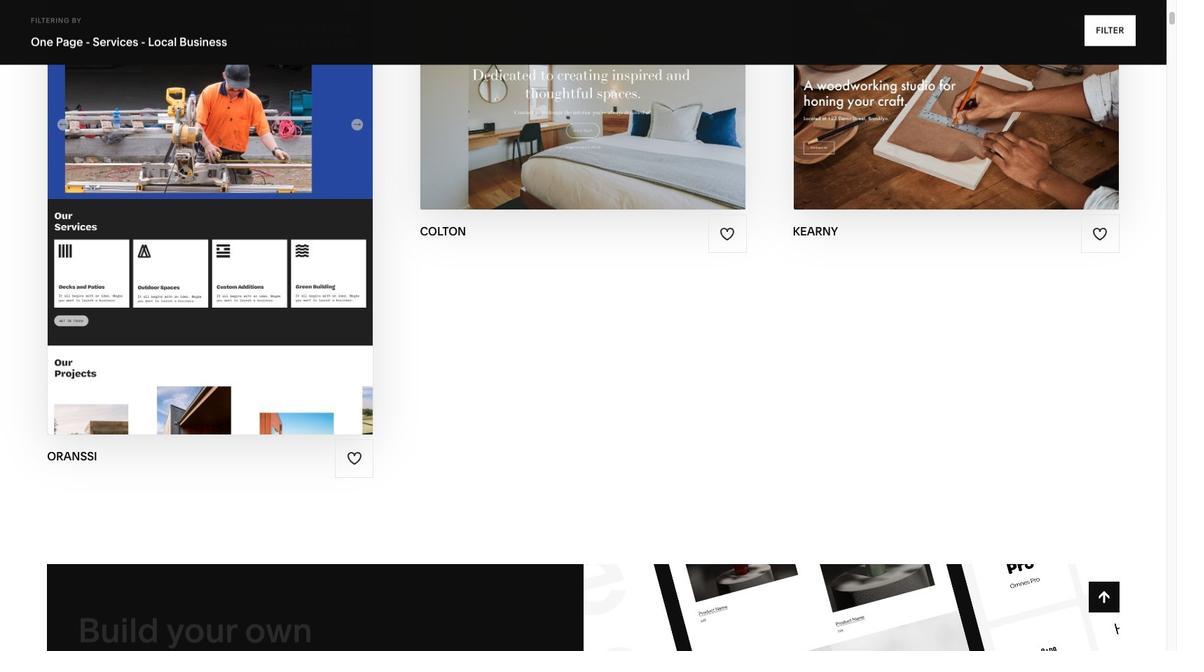 Task type: describe. For each thing, give the bounding box(es) containing it.
add oranssi to your favorites list image
[[347, 451, 362, 466]]

back to top image
[[1097, 590, 1113, 605]]

kearny image
[[794, 1, 1120, 210]]



Task type: vqa. For each thing, say whether or not it's contained in the screenshot.
'Add Colton to your favorites list' icon
yes



Task type: locate. For each thing, give the bounding box(es) containing it.
oranssi image
[[48, 1, 373, 434]]

colton image
[[421, 1, 746, 210]]

preview of building your own template image
[[584, 564, 1120, 651]]

add colton to your favorites list image
[[720, 226, 736, 242]]

add kearny to your favorites list image
[[1093, 226, 1109, 242]]



